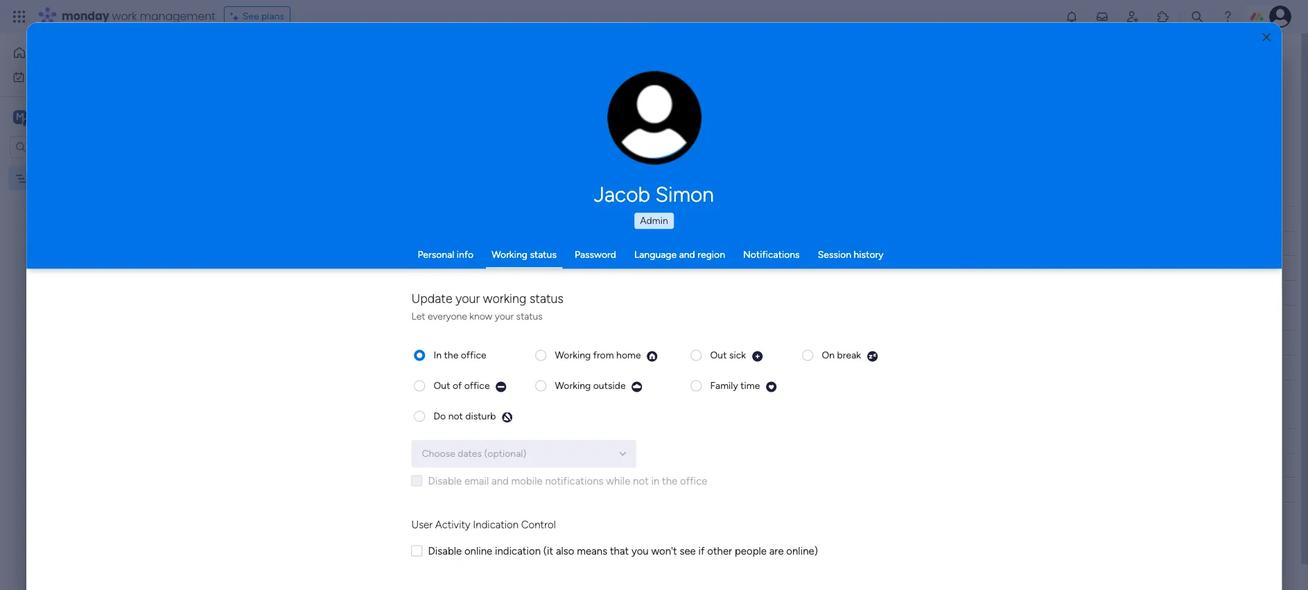 Task type: describe. For each thing, give the bounding box(es) containing it.
notifications
[[545, 475, 604, 487]]

personal info
[[418, 248, 474, 260]]

change profile picture
[[625, 125, 684, 147]]

my for my work
[[31, 70, 44, 82]]

people
[[735, 545, 767, 557]]

preview image for on break
[[867, 351, 879, 362]]

in
[[434, 349, 442, 361]]

type
[[267, 77, 287, 89]]

working status link
[[492, 248, 557, 260]]

not started
[[574, 238, 625, 250]]

timelines
[[420, 77, 459, 89]]

working
[[483, 291, 527, 306]]

profile
[[659, 125, 684, 136]]

time
[[741, 380, 760, 392]]

user
[[412, 518, 433, 531]]

in
[[652, 475, 660, 487]]

it
[[623, 262, 628, 274]]

1 horizontal spatial and
[[492, 475, 509, 487]]

1 vertical spatial the
[[662, 475, 678, 487]]

0 vertical spatial the
[[444, 349, 459, 361]]

user activity indication control
[[412, 518, 556, 531]]

out of office
[[434, 380, 490, 392]]

home
[[32, 46, 58, 58]]

0 horizontal spatial of
[[289, 77, 298, 89]]

history
[[854, 248, 884, 260]]

dates
[[458, 448, 482, 460]]

my work
[[31, 70, 67, 82]]

indication
[[495, 545, 541, 557]]

2 horizontal spatial of
[[528, 77, 537, 89]]

1 horizontal spatial your
[[495, 310, 514, 322]]

won't
[[652, 545, 677, 557]]

search everything image
[[1191, 10, 1205, 24]]

project 1
[[262, 263, 300, 275]]

preview image for out of office
[[496, 381, 507, 393]]

working outside
[[555, 380, 626, 392]]

working for working from home
[[555, 349, 591, 361]]

do not disturb
[[434, 410, 496, 422]]

outside
[[594, 380, 626, 392]]

see for see plans
[[243, 10, 259, 22]]

2 column information image from the top
[[628, 435, 639, 446]]

0 horizontal spatial your
[[456, 291, 480, 306]]

17
[[702, 263, 710, 274]]

workspace
[[59, 110, 114, 123]]

inbox image
[[1096, 10, 1110, 24]]

my board list box
[[0, 164, 177, 377]]

family time
[[711, 380, 760, 392]]

preview image for do not disturb
[[502, 412, 513, 423]]

workspace image
[[13, 109, 27, 124]]

change
[[625, 125, 656, 136]]

admin
[[640, 214, 668, 226]]

indication
[[473, 518, 519, 531]]

0 vertical spatial and
[[462, 77, 478, 89]]

select product image
[[12, 10, 26, 24]]

collapse board header image
[[1266, 103, 1278, 114]]

Due date field
[[671, 211, 718, 226]]

if
[[699, 545, 705, 557]]

on break
[[822, 349, 862, 361]]

working for working outside
[[555, 380, 591, 392]]

main workspace
[[32, 110, 114, 123]]

that
[[610, 545, 629, 557]]

jacob simon image
[[1270, 6, 1292, 28]]

home button
[[8, 42, 149, 64]]

working status
[[492, 248, 557, 260]]

set
[[404, 77, 418, 89]]

m
[[16, 111, 24, 122]]

in the office
[[434, 349, 487, 361]]

are
[[770, 545, 784, 557]]

on
[[609, 262, 620, 274]]

disable for disable online indication (it also means that you won't see if other people are online)
[[428, 545, 462, 557]]

jacob simon
[[594, 182, 714, 207]]

info
[[457, 248, 474, 260]]

personal
[[418, 248, 455, 260]]

see more
[[633, 76, 674, 88]]

notifications
[[744, 248, 800, 260]]

main
[[32, 110, 56, 123]]

you
[[632, 545, 649, 557]]

language
[[635, 248, 677, 260]]

(it
[[544, 545, 554, 557]]

simon
[[656, 182, 714, 207]]

working from home
[[555, 349, 641, 361]]

status
[[586, 435, 614, 446]]

notifications image
[[1065, 10, 1079, 24]]

Owner field
[[501, 433, 537, 448]]

do
[[434, 410, 446, 422]]

track
[[503, 77, 525, 89]]

activity
[[435, 518, 471, 531]]

Status field
[[582, 433, 618, 448]]

office for in the office
[[461, 349, 487, 361]]

preview image for working outside
[[632, 381, 643, 393]]

notifications link
[[744, 248, 800, 260]]

keep
[[480, 77, 501, 89]]

see
[[680, 545, 696, 557]]

update your working status let everyone know your status
[[412, 291, 564, 322]]

1 column information image from the top
[[628, 213, 639, 224]]

language and region link
[[635, 248, 726, 260]]

working on it
[[571, 262, 628, 274]]

monday
[[62, 8, 109, 24]]

disable email and mobile notifications while not in the office
[[428, 475, 708, 487]]

manage any type of project. assign owners, set timelines and keep track of where your project stands.
[[212, 77, 655, 89]]

region
[[698, 248, 726, 260]]

everyone
[[428, 310, 467, 322]]

sick
[[730, 349, 746, 361]]

password link
[[575, 248, 617, 260]]

choose
[[422, 448, 456, 460]]

also
[[556, 545, 575, 557]]

nov 17
[[683, 263, 710, 274]]



Task type: locate. For each thing, give the bounding box(es) containing it.
see plans button
[[224, 6, 291, 27]]

help image
[[1221, 10, 1235, 24]]

column information image left admin
[[628, 213, 639, 224]]

monday work management
[[62, 8, 215, 24]]

where
[[539, 77, 566, 89]]

while
[[606, 475, 631, 487]]

nov
[[683, 263, 700, 274]]

language and region
[[635, 248, 726, 260]]

(optional)
[[484, 448, 527, 460]]

home
[[617, 349, 641, 361]]

1 horizontal spatial out
[[711, 349, 727, 361]]

0 horizontal spatial not
[[449, 410, 463, 422]]

the right the in
[[444, 349, 459, 361]]

jacob
[[594, 182, 651, 207]]

2 vertical spatial and
[[492, 475, 509, 487]]

2 vertical spatial your
[[495, 310, 514, 322]]

preview image
[[496, 381, 507, 393], [632, 381, 643, 393], [502, 412, 513, 423]]

option
[[0, 166, 177, 169]]

project
[[590, 77, 622, 89]]

column information image right "status" field
[[628, 435, 639, 446]]

see more link
[[631, 76, 675, 89]]

assign
[[337, 77, 366, 89]]

your up know
[[456, 291, 480, 306]]

status
[[530, 248, 557, 260], [530, 291, 564, 306], [516, 310, 543, 322]]

work
[[112, 8, 137, 24], [46, 70, 67, 82]]

2 vertical spatial office
[[680, 475, 708, 487]]

jacob simon button
[[464, 182, 845, 207]]

any
[[249, 77, 265, 89]]

status right working
[[530, 291, 564, 306]]

0 horizontal spatial the
[[444, 349, 459, 361]]

invite members image
[[1126, 10, 1140, 24]]

apps image
[[1157, 10, 1171, 24]]

status left not
[[530, 248, 557, 260]]

project.
[[301, 77, 334, 89]]

working left the outside
[[555, 380, 591, 392]]

2 disable from the top
[[428, 545, 462, 557]]

mobile
[[512, 475, 543, 487]]

session history
[[818, 248, 884, 260]]

1 vertical spatial not
[[633, 475, 649, 487]]

my
[[31, 70, 44, 82], [33, 172, 46, 184]]

of right track at the left of the page
[[528, 77, 537, 89]]

office up the out of office
[[461, 349, 487, 361]]

preview image for out sick
[[752, 351, 764, 362]]

not right do
[[449, 410, 463, 422]]

work inside button
[[46, 70, 67, 82]]

my board
[[33, 172, 74, 184]]

1 horizontal spatial see
[[633, 76, 649, 88]]

disturb
[[466, 410, 496, 422]]

office up disturb
[[464, 380, 490, 392]]

column information image
[[628, 213, 639, 224], [628, 435, 639, 446]]

see for see more
[[633, 76, 649, 88]]

working for working on it
[[571, 262, 607, 274]]

out sick
[[711, 349, 746, 361]]

0 vertical spatial see
[[243, 10, 259, 22]]

work for my
[[46, 70, 67, 82]]

1 vertical spatial see
[[633, 76, 649, 88]]

0 vertical spatial work
[[112, 8, 137, 24]]

disable down choose
[[428, 475, 462, 487]]

choose dates (optional)
[[422, 448, 527, 460]]

online
[[465, 545, 493, 557]]

preview image up "owner"
[[502, 412, 513, 423]]

other
[[708, 545, 733, 557]]

2 vertical spatial status
[[516, 310, 543, 322]]

online)
[[787, 545, 818, 557]]

preview image for working from home
[[647, 351, 659, 362]]

disable for disable email and mobile notifications while not in the office
[[428, 475, 462, 487]]

date
[[695, 213, 714, 224]]

0 vertical spatial office
[[461, 349, 487, 361]]

management
[[140, 8, 215, 24]]

disable down activity
[[428, 545, 462, 557]]

0 vertical spatial my
[[31, 70, 44, 82]]

let
[[412, 310, 425, 322]]

session history link
[[818, 248, 884, 260]]

1 vertical spatial status
[[530, 291, 564, 306]]

disable online indication (it also means that you won't see if other people are online)
[[428, 545, 818, 557]]

1 horizontal spatial the
[[662, 475, 678, 487]]

break
[[838, 349, 862, 361]]

1 horizontal spatial work
[[112, 8, 137, 24]]

close image
[[1263, 32, 1272, 43]]

out up do
[[434, 380, 450, 392]]

board
[[48, 172, 74, 184]]

not left in
[[633, 475, 649, 487]]

my down "home"
[[31, 70, 44, 82]]

session
[[818, 248, 852, 260]]

preview image right break
[[867, 351, 879, 362]]

and right the email
[[492, 475, 509, 487]]

and
[[462, 77, 478, 89], [679, 248, 696, 260], [492, 475, 509, 487]]

0 horizontal spatial and
[[462, 77, 478, 89]]

email
[[465, 475, 489, 487]]

and up nov
[[679, 248, 696, 260]]

1 horizontal spatial not
[[633, 475, 649, 487]]

0 horizontal spatial out
[[434, 380, 450, 392]]

due
[[675, 213, 692, 224]]

means
[[577, 545, 608, 557]]

1 vertical spatial and
[[679, 248, 696, 260]]

1 vertical spatial my
[[33, 172, 46, 184]]

picture
[[641, 137, 669, 147]]

disable
[[428, 475, 462, 487], [428, 545, 462, 557]]

workspace selection element
[[13, 109, 116, 127]]

my for my board
[[33, 172, 46, 184]]

working
[[492, 248, 528, 260], [571, 262, 607, 274], [555, 349, 591, 361], [555, 380, 591, 392]]

see left more
[[633, 76, 649, 88]]

of
[[289, 77, 298, 89], [528, 77, 537, 89], [453, 380, 462, 392]]

1 vertical spatial disable
[[428, 545, 462, 557]]

out for out sick
[[711, 349, 727, 361]]

1 disable from the top
[[428, 475, 462, 487]]

office for out of office
[[464, 380, 490, 392]]

of down in the office
[[453, 380, 462, 392]]

see inside button
[[243, 10, 259, 22]]

change profile picture button
[[608, 71, 702, 165]]

of right type
[[289, 77, 298, 89]]

0 vertical spatial out
[[711, 349, 727, 361]]

work right monday
[[112, 8, 137, 24]]

0 vertical spatial your
[[569, 77, 588, 89]]

working left from
[[555, 349, 591, 361]]

see
[[243, 10, 259, 22], [633, 76, 649, 88]]

due date
[[675, 213, 714, 224]]

0 horizontal spatial see
[[243, 10, 259, 22]]

0 vertical spatial not
[[449, 410, 463, 422]]

working up working
[[492, 248, 528, 260]]

preview image right the outside
[[632, 381, 643, 393]]

preview image right time at the bottom right
[[766, 381, 778, 393]]

my left the board
[[33, 172, 46, 184]]

family
[[711, 380, 739, 392]]

preview image right "sick"
[[752, 351, 764, 362]]

see left plans
[[243, 10, 259, 22]]

owners,
[[368, 77, 402, 89]]

0 vertical spatial column information image
[[628, 213, 639, 224]]

preview image up disturb
[[496, 381, 507, 393]]

1 vertical spatial work
[[46, 70, 67, 82]]

work for monday
[[112, 8, 137, 24]]

started
[[593, 238, 625, 250]]

my inside my board list box
[[33, 172, 46, 184]]

on
[[822, 349, 835, 361]]

preview image
[[647, 351, 659, 362], [752, 351, 764, 362], [867, 351, 879, 362], [766, 381, 778, 393]]

status down working
[[516, 310, 543, 322]]

1 vertical spatial office
[[464, 380, 490, 392]]

1 horizontal spatial of
[[453, 380, 462, 392]]

the right in
[[662, 475, 678, 487]]

know
[[470, 310, 493, 322]]

0 vertical spatial disable
[[428, 475, 462, 487]]

0 vertical spatial status
[[530, 248, 557, 260]]

out left "sick"
[[711, 349, 727, 361]]

your
[[569, 77, 588, 89], [456, 291, 480, 306], [495, 310, 514, 322]]

preview image right home
[[647, 351, 659, 362]]

Search in workspace field
[[29, 139, 116, 155]]

your right 'where'
[[569, 77, 588, 89]]

my work button
[[8, 66, 149, 88]]

from
[[594, 349, 614, 361]]

not
[[449, 410, 463, 422], [633, 475, 649, 487]]

plans
[[262, 10, 284, 22]]

preview image for family time
[[766, 381, 778, 393]]

office right in
[[680, 475, 708, 487]]

my inside my work button
[[31, 70, 44, 82]]

working for working status
[[492, 248, 528, 260]]

control
[[521, 518, 556, 531]]

1 vertical spatial out
[[434, 380, 450, 392]]

2 horizontal spatial and
[[679, 248, 696, 260]]

1 vertical spatial your
[[456, 291, 480, 306]]

2 horizontal spatial your
[[569, 77, 588, 89]]

and left keep
[[462, 77, 478, 89]]

out for out of office
[[434, 380, 450, 392]]

update
[[412, 291, 453, 306]]

more
[[652, 76, 674, 88]]

your down working
[[495, 310, 514, 322]]

working down password
[[571, 262, 607, 274]]

1 vertical spatial column information image
[[628, 435, 639, 446]]

work down "home"
[[46, 70, 67, 82]]

0 horizontal spatial work
[[46, 70, 67, 82]]

not
[[574, 238, 591, 250]]



Task type: vqa. For each thing, say whether or not it's contained in the screenshot.
and
yes



